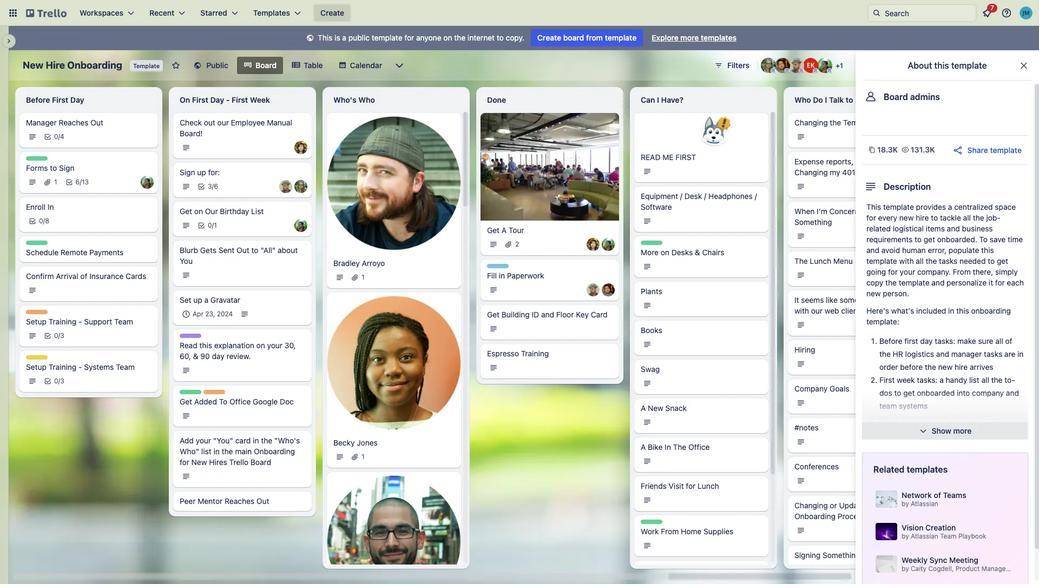 Task type: vqa. For each thing, say whether or not it's contained in the screenshot.
Andrea Crawford (andreacrawford8) icon on the top right of the page
no



Task type: describe. For each thing, give the bounding box(es) containing it.
out for blurb gets sent out to "all" about you
[[237, 246, 249, 255]]

for right going
[[889, 267, 898, 277]]

check out our employee manual board!
[[180, 118, 292, 138]]

or
[[830, 501, 838, 511]]

and left avoid
[[867, 246, 880, 255]]

1 right ellie kulick (elliekulick2) image
[[840, 62, 843, 70]]

all right learn at the right of page
[[956, 428, 964, 437]]

the up person.
[[886, 278, 897, 288]]

gets
[[200, 246, 217, 255]]

sign up for: link
[[180, 167, 305, 178]]

1 vertical spatial templates
[[907, 465, 948, 475]]

color: green, title: "remote employees" element for forms
[[26, 156, 48, 161]]

sync
[[930, 556, 948, 565]]

setup for setup training - support team
[[26, 317, 47, 327]]

0 down setup training - systems team
[[54, 377, 58, 386]]

0 horizontal spatial reaches
[[59, 118, 89, 127]]

cards
[[126, 272, 146, 281]]

get for get added to office google doc
[[180, 397, 192, 407]]

1 vertical spatial office
[[689, 443, 710, 452]]

1 vertical spatial color: orange, title: "support team" element
[[204, 390, 225, 395]]

needed
[[960, 257, 986, 266]]

our inside it seems like something is wrong with our web client.
[[812, 306, 823, 316]]

0 horizontal spatial templates
[[701, 33, 737, 42]]

0 down the setup training - support team
[[54, 332, 58, 340]]

building
[[502, 310, 530, 319]]

is inside it seems like something is wrong with our web client.
[[879, 296, 885, 305]]

about this template
[[908, 61, 987, 70]]

8
[[45, 217, 49, 225]]

up for a
[[193, 296, 202, 305]]

plants
[[641, 287, 663, 296]]

public
[[349, 33, 370, 42]]

to left copy.
[[497, 33, 504, 42]]

something
[[840, 296, 877, 305]]

company goals link
[[795, 384, 916, 395]]

snack
[[666, 404, 687, 413]]

calendar
[[350, 61, 382, 70]]

seems
[[802, 296, 824, 305]]

done
[[487, 95, 506, 105]]

to up items
[[931, 213, 939, 223]]

employee
[[231, 118, 265, 127]]

for left anyone on the top of the page
[[405, 33, 414, 42]]

concerned
[[830, 207, 868, 216]]

1 down 'bradley arroyo' at the top of the page
[[362, 273, 365, 282]]

customize views image
[[394, 60, 405, 71]]

manager reaches out link
[[26, 118, 152, 128]]

to inside this template provides a centralized space for every new hire to tackle all the job- related logistical items and business requirements to get onboarded. to save time and avoid human error, populate this template with all the tasks needed to get going for your company. from there, simply copy the template and personalize it for each new person.
[[980, 235, 988, 244]]

day inside before first day tasks: make sure all of the hr logistics and manager tasks are in order before the new hire arrives first week tasks: a handy list all the to- dos to get onboarded into company and team systems who's who list: help the newbie orient themselves and learn all about the key people they'll encounter at work
[[921, 337, 933, 346]]

visit
[[669, 482, 684, 491]]

explanation
[[214, 341, 254, 350]]

to up "human"
[[915, 235, 922, 244]]

1 horizontal spatial new
[[900, 213, 914, 223]]

and right id
[[541, 310, 554, 319]]

related
[[874, 465, 905, 475]]

before
[[901, 363, 923, 372]]

and down tackle
[[947, 224, 960, 233]]

it seems like something is wrong with our web client.
[[795, 296, 908, 316]]

new inside 'link'
[[648, 404, 664, 413]]

Search field
[[882, 5, 976, 21]]

here's
[[867, 306, 890, 316]]

in inside the in progress fill in paperwork
[[487, 264, 493, 272]]

equipment
[[641, 192, 679, 201]]

Can I Have? text field
[[635, 92, 773, 109]]

changing inside expense reports, my pay-stub, changing my 401k
[[795, 168, 828, 177]]

hire
[[46, 60, 65, 71]]

blurb
[[180, 246, 198, 255]]

espresso training
[[487, 349, 549, 358]]

sure
[[979, 337, 994, 346]]

your inside add your "you" card in the "who's who" list in the main onboarding for new hires trello board
[[196, 436, 211, 446]]

software
[[641, 203, 672, 212]]

the left "who's
[[261, 436, 272, 446]]

this up admins at the right top of the page
[[935, 61, 950, 70]]

the down '"you"'
[[222, 447, 233, 456]]

/ left desk
[[681, 192, 683, 201]]

1 down jones at the bottom left of the page
[[362, 453, 365, 461]]

a left public
[[342, 33, 347, 42]]

1 vertical spatial new
[[867, 289, 881, 298]]

on right anyone on the top of the page
[[444, 33, 452, 42]]

training for setup training - systems team
[[49, 363, 76, 372]]

about inside blurb gets sent out to "all" about you
[[278, 246, 298, 255]]

sent
[[219, 246, 235, 255]]

filters button
[[712, 57, 753, 74]]

setup training - systems team link
[[26, 362, 152, 373]]

workspaces button
[[73, 4, 141, 22]]

up for for:
[[197, 168, 206, 177]]

0 horizontal spatial is
[[335, 33, 340, 42]]

who inside text field
[[795, 95, 811, 105]]

in inside the in progress fill in paperwork
[[499, 271, 505, 280]]

2 horizontal spatial get
[[997, 257, 1009, 266]]

color: green, title: "remote employees" element for work
[[641, 520, 663, 525]]

0 vertical spatial color: orange, title: "support team" element
[[26, 310, 48, 315]]

day for out
[[210, 95, 224, 105]]

/ right headphones
[[755, 192, 757, 201]]

chris temperson (christemperson) image
[[587, 284, 600, 297]]

on inside read this explanation on your 30, 60, & 90 day review.
[[256, 341, 265, 350]]

this member is an admin of this workspace. image for amy freiderson (amyfreiderson) icon andre gorte (andregorte) image
[[785, 68, 790, 73]]

it
[[989, 278, 994, 288]]

7 notifications image
[[981, 6, 994, 19]]

Before First Day text field
[[19, 92, 158, 109]]

trello inside add your "you" card in the "who's who" list in the main onboarding for new hires trello board
[[229, 458, 249, 467]]

have?
[[661, 95, 684, 105]]

a for a bike in the office
[[641, 443, 646, 452]]

get added to office google doc
[[180, 397, 294, 407]]

to right the forms
[[50, 164, 57, 173]]

this member is an admin of this workspace. image for amy freiderson (amyfreiderson) icon
[[771, 68, 776, 73]]

to inside blurb gets sent out to "all" about you
[[252, 246, 259, 255]]

training for espresso training
[[521, 349, 549, 358]]

show
[[932, 427, 952, 436]]

share template
[[968, 145, 1022, 155]]

and right logistics
[[937, 350, 950, 359]]

explore more templates
[[652, 33, 737, 42]]

team for atlassian
[[941, 533, 957, 541]]

share
[[968, 145, 989, 155]]

/ down the setup training - support team
[[58, 332, 60, 340]]

1 horizontal spatial reaches
[[225, 497, 255, 506]]

+ 1
[[836, 62, 843, 70]]

every
[[879, 213, 898, 223]]

hiring
[[795, 345, 816, 355]]

get on our birthday list
[[180, 207, 264, 216]]

more
[[641, 248, 659, 257]]

0 vertical spatial manager
[[26, 118, 57, 127]]

0 left the 4
[[54, 133, 58, 141]]

the lunch menu
[[795, 257, 853, 266]]

cogdell,
[[929, 565, 954, 573]]

1 vertical spatial lunch
[[698, 482, 719, 491]]

signing something link
[[795, 551, 916, 562]]

first right on
[[192, 95, 208, 105]]

swag
[[641, 365, 660, 374]]

and down list: on the bottom of the page
[[922, 428, 935, 437]]

by for weekly sync meeting
[[902, 565, 909, 573]]

- for setup training - systems team
[[79, 363, 82, 372]]

by inside the vision creation by atlassian team playbook
[[902, 533, 909, 541]]

with inside it seems like something is wrong with our web client.
[[795, 306, 810, 316]]

schedule remote payments
[[26, 248, 124, 257]]

in progress fill in paperwork
[[487, 264, 544, 280]]

taco alert image
[[698, 112, 736, 149]]

order
[[880, 363, 899, 372]]

1 down our
[[214, 221, 217, 230]]

here
[[898, 118, 915, 127]]

company.
[[918, 267, 951, 277]]

0 down our
[[208, 221, 212, 230]]

and down company.
[[932, 278, 945, 288]]

search image
[[873, 9, 882, 17]]

the left key
[[988, 428, 1000, 437]]

a inside get a tour link
[[502, 226, 507, 235]]

templates button
[[247, 4, 308, 22]]

board inside add your "you" card in the "who's who" list in the main onboarding for new hires trello board
[[251, 458, 271, 467]]

about?
[[856, 95, 882, 105]]

create board from template
[[538, 33, 637, 42]]

with inside this template provides a centralized space for every new hire to tackle all the job- related logistical items and business requirements to get onboarded. to save time and avoid human error, populate this template with all the tasks needed to get going for your company. from there, simply copy the template and personalize it for each new person.
[[900, 257, 914, 266]]

this inside read this explanation on your 30, 60, & 90 day review.
[[200, 341, 212, 350]]

changing for changing or updating our onboarding process (this board)
[[795, 501, 828, 511]]

in inside before first day tasks: make sure all of the hr logistics and manager tasks are in order before the new hire arrives first week tasks: a handy list all the to- dos to get onboarded into company and team systems who's who list: help the newbie orient themselves and learn all about the key people they'll encounter at work
[[1018, 350, 1024, 359]]

Who's Who text field
[[327, 92, 466, 109]]

0 vertical spatial of
[[80, 272, 87, 281]]

espresso
[[487, 349, 519, 358]]

in right bike
[[665, 443, 671, 452]]

arrives
[[970, 363, 994, 372]]

to up the there,
[[988, 257, 995, 266]]

get inside before first day tasks: make sure all of the hr logistics and manager tasks are in order before the new hire arrives first week tasks: a handy list all the to- dos to get onboarded into company and team systems who's who list: help the newbie orient themselves and learn all about the key people they'll encounter at work
[[904, 389, 915, 398]]

1 down forms to sign
[[54, 178, 57, 186]]

131.3k
[[911, 145, 935, 154]]

to inside before first day tasks: make sure all of the hr logistics and manager tasks are in order before the new hire arrives first week tasks: a handy list all the to- dos to get onboarded into company and team systems who's who list: help the newbie orient themselves and learn all about the key people they'll encounter at work
[[895, 389, 902, 398]]

the up business
[[973, 213, 985, 223]]

1 vertical spatial tasks:
[[917, 376, 938, 385]]

new inside add your "you" card in the "who's who" list in the main onboarding for new hires trello board
[[192, 458, 207, 467]]

for right it
[[996, 278, 1005, 288]]

ellie kulick (elliekulick2) image
[[804, 58, 819, 73]]

make
[[958, 337, 977, 346]]

sign inside 'forms to sign' link
[[59, 164, 74, 173]]

from inside this template provides a centralized space for every new hire to tackle all the job- related logistical items and business requirements to get onboarded. to save time and avoid human error, populate this template with all the tasks needed to get going for your company. from there, simply copy the template and personalize it for each new person.
[[953, 267, 971, 277]]

encounter
[[929, 441, 964, 450]]

in up hires
[[214, 447, 220, 456]]

the up company.
[[926, 257, 938, 266]]

all down centralized
[[964, 213, 971, 223]]

/ down our
[[212, 221, 214, 230]]

in left here
[[890, 118, 896, 127]]

from inside work from home supplies link
[[661, 527, 679, 537]]

office inside "link"
[[230, 397, 251, 407]]

1 vertical spatial priscilla parjet (priscillaparjet) image
[[141, 176, 154, 189]]

2 horizontal spatial priscilla parjet (priscillaparjet) image
[[818, 58, 833, 73]]

your inside this template provides a centralized space for every new hire to tackle all the job- related logistical items and business requirements to get onboarded. to save time and avoid human error, populate this template with all the tasks needed to get going for your company. from there, simply copy the template and personalize it for each new person.
[[900, 267, 916, 277]]

save
[[990, 235, 1006, 244]]

paperwork
[[507, 271, 544, 280]]

get for get on our birthday list
[[180, 207, 192, 216]]

90
[[200, 352, 210, 361]]

the up show more
[[953, 415, 964, 424]]

1 this member is an admin of this workspace. image from the left
[[799, 68, 804, 73]]

1 horizontal spatial &
[[695, 248, 701, 257]]

schedule
[[26, 248, 59, 257]]

more for show
[[954, 427, 972, 436]]

(this
[[868, 512, 884, 521]]

reports,
[[827, 157, 854, 166]]

0 / 8
[[39, 217, 49, 225]]

support
[[84, 317, 112, 327]]

30,
[[285, 341, 296, 350]]

star or unstar board image
[[172, 61, 180, 70]]

read
[[180, 341, 197, 350]]

first left week at top
[[232, 95, 248, 105]]

they'll
[[906, 441, 927, 450]]

before first day
[[26, 95, 84, 105]]

0 vertical spatial tasks:
[[935, 337, 956, 346]]

color: green, title: "remote employees" element for more
[[641, 241, 663, 245]]

create for create board from template
[[538, 33, 562, 42]]

0 vertical spatial get
[[924, 235, 936, 244]]

0 horizontal spatial the
[[673, 443, 687, 452]]

get for get a tour
[[487, 226, 500, 235]]

Board name text field
[[17, 57, 128, 74]]

2 vertical spatial priscilla parjet (priscillaparjet) image
[[295, 219, 308, 232]]

for up related
[[867, 213, 877, 223]]

all right sure
[[996, 337, 1004, 346]]

0 vertical spatial the
[[795, 257, 808, 266]]

in right card
[[253, 436, 259, 446]]

0 horizontal spatial 6
[[76, 178, 80, 186]]

changing the temperature in here
[[795, 118, 915, 127]]

card
[[591, 310, 608, 319]]

2 this member is an admin of this workspace. image from the left
[[827, 68, 832, 73]]

in up 8
[[48, 203, 54, 212]]

the left to-
[[992, 376, 1003, 385]]

included
[[917, 306, 947, 316]]

0 vertical spatial 3
[[208, 182, 212, 191]]

& inside read this explanation on your 30, 60, & 90 day review.
[[193, 352, 198, 361]]

all down "human"
[[916, 257, 924, 266]]

tackle
[[941, 213, 962, 223]]

/ down manager reaches out
[[58, 133, 60, 141]]

/ right desk
[[705, 192, 707, 201]]

setup training - support team
[[26, 317, 133, 327]]

work from home supplies
[[641, 527, 734, 537]]

each
[[1007, 278, 1024, 288]]

2024
[[217, 310, 233, 318]]

1 horizontal spatial 6
[[214, 182, 218, 191]]

the left internet at the top left
[[454, 33, 466, 42]]

0 vertical spatial chris temperson (christemperson) image
[[789, 58, 805, 73]]



Task type: locate. For each thing, give the bounding box(es) containing it.
becky jones link
[[334, 438, 455, 449]]

0 vertical spatial day
[[921, 337, 933, 346]]

before inside before first day tasks: make sure all of the hr logistics and manager tasks are in order before the new hire arrives first week tasks: a handy list all the to- dos to get onboarded into company and team systems who's who list: help the newbie orient themselves and learn all about the key people they'll encounter at work
[[880, 337, 903, 346]]

0 horizontal spatial office
[[230, 397, 251, 407]]

in right fill
[[499, 271, 505, 280]]

read me first link
[[641, 152, 762, 163]]

1 horizontal spatial andre gorte (andregorte) image
[[775, 58, 791, 73]]

day up out
[[210, 95, 224, 105]]

this member is an admin of this workspace. image right filters at the right
[[771, 68, 776, 73]]

1 horizontal spatial with
[[900, 257, 914, 266]]

first inside before first day tasks: make sure all of the hr logistics and manager tasks are in order before the new hire arrives first week tasks: a handy list all the to- dos to get onboarded into company and team systems who's who list: help the newbie orient themselves and learn all about the key people they'll encounter at work
[[880, 376, 895, 385]]

first inside 'text box'
[[52, 95, 68, 105]]

priscilla parjet (priscillaparjet) image left +
[[818, 58, 833, 73]]

2 vertical spatial training
[[49, 363, 76, 372]]

board for board
[[256, 61, 277, 70]]

andre gorte (andregorte) image for chris temperson (christemperson) icon
[[602, 284, 615, 297]]

tasks
[[940, 257, 958, 266], [984, 350, 1003, 359]]

in
[[499, 271, 505, 280], [949, 306, 955, 316], [1018, 350, 1024, 359], [253, 436, 259, 446], [214, 447, 220, 456]]

2 day from the left
[[210, 95, 224, 105]]

new down who" on the bottom left of the page
[[192, 458, 207, 467]]

chairs
[[703, 248, 725, 257]]

1 vertical spatial of
[[1006, 337, 1013, 346]]

priscilla parjet (priscillaparjet) image
[[602, 238, 615, 251]]

color: yellow, title: "systems team" element
[[26, 356, 48, 360]]

board link
[[237, 57, 283, 74]]

get building id and floor key card
[[487, 310, 608, 319]]

1 vertical spatial -
[[79, 317, 82, 327]]

0 horizontal spatial priscilla parjet (priscillaparjet) image
[[141, 176, 154, 189]]

2 by from the top
[[902, 533, 909, 541]]

this inside "here's what's included in this onboarding template:"
[[957, 306, 970, 316]]

this member is an admin of this workspace. image right amy freiderson (amyfreiderson) icon
[[799, 68, 804, 73]]

color: green, title: "remote employees" element up 'added' at the left of page
[[180, 390, 201, 395]]

color: green, title: "remote employees" element up schedule on the top
[[26, 241, 48, 245]]

0 horizontal spatial new
[[23, 60, 43, 71]]

get down items
[[924, 235, 936, 244]]

first
[[676, 153, 697, 162]]

atlassian inside the vision creation by atlassian team playbook
[[911, 533, 939, 541]]

1 vertical spatial this
[[867, 203, 882, 212]]

friends visit for lunch link
[[641, 481, 762, 492]]

of left teams
[[934, 491, 942, 500]]

week
[[897, 376, 915, 385]]

and down to-
[[1007, 389, 1020, 398]]

0 vertical spatial from
[[953, 267, 971, 277]]

books
[[641, 326, 663, 335]]

1 horizontal spatial templates
[[907, 465, 948, 475]]

-
[[226, 95, 230, 105], [79, 317, 82, 327], [79, 363, 82, 372]]

2 vertical spatial board
[[251, 458, 271, 467]]

first
[[905, 337, 919, 346]]

this member is an admin of this workspace. image
[[799, 68, 804, 73], [827, 68, 832, 73]]

2 vertical spatial our
[[874, 501, 885, 511]]

chris temperson (christemperson) image
[[789, 58, 805, 73], [279, 180, 292, 193]]

2 0 / 3 from the top
[[54, 377, 64, 386]]

something down when
[[795, 218, 833, 227]]

samantha pivlot (samanthapivlot) image
[[587, 238, 600, 251]]

atlassian
[[911, 500, 939, 508], [911, 533, 939, 541]]

before first day tasks: make sure all of the hr logistics and manager tasks are in order before the new hire arrives first week tasks: a handy list all the to- dos to get onboarded into company and team systems who's who list: help the newbie orient themselves and learn all about the key people they'll encounter at work
[[880, 337, 1024, 450]]

/ down for:
[[212, 182, 214, 191]]

to down business
[[980, 235, 988, 244]]

open information menu image
[[1002, 8, 1013, 18]]

atlassian up weekly
[[911, 533, 939, 541]]

all up company
[[982, 376, 990, 385]]

1 vertical spatial to
[[219, 397, 228, 407]]

this inside this template provides a centralized space for every new hire to tackle all the job- related logistical items and business requirements to get onboarded. to save time and avoid human error, populate this template with all the tasks needed to get going for your company. from there, simply copy the template and personalize it for each new person.
[[982, 246, 995, 255]]

2 horizontal spatial new
[[648, 404, 664, 413]]

list inside add your "you" card in the "who's who" list in the main onboarding for new hires trello board
[[201, 447, 212, 456]]

recent
[[149, 8, 175, 17]]

0 vertical spatial our
[[217, 118, 229, 127]]

team for support
[[114, 317, 133, 327]]

priscilla parjet (priscillaparjet) image left sign up for:
[[141, 176, 154, 189]]

board up here
[[884, 92, 909, 102]]

jeremy miller (jeremymiller198) image
[[1020, 6, 1033, 19]]

of inside the network of teams by atlassian
[[934, 491, 942, 500]]

the up it
[[795, 257, 808, 266]]

create inside button
[[321, 8, 344, 17]]

space
[[995, 203, 1016, 212]]

2 horizontal spatial your
[[900, 267, 916, 277]]

add your "you" card in the "who's who" list in the main onboarding for new hires trello board
[[180, 436, 300, 467]]

0 horizontal spatial i
[[657, 95, 660, 105]]

day inside text box
[[210, 95, 224, 105]]

1 horizontal spatial who
[[795, 95, 811, 105]]

0 / 3 for support
[[54, 332, 64, 340]]

get left 'added' at the left of page
[[180, 397, 192, 407]]

changing or updating our onboarding process (this board) link
[[795, 501, 916, 523]]

this for this is a public template for anyone on the internet to copy.
[[318, 33, 333, 42]]

more inside button
[[954, 427, 972, 436]]

0 vertical spatial to
[[980, 235, 988, 244]]

on inside "more on desks & chairs" link
[[661, 248, 670, 257]]

workspaces
[[80, 8, 123, 17]]

team right support
[[114, 317, 133, 327]]

about
[[278, 246, 298, 255], [966, 428, 986, 437]]

priscilla parjet (priscillaparjet) image down amy freiderson (amyfreiderson) image
[[295, 219, 308, 232]]

i'm
[[817, 207, 828, 216]]

0 / 3 down the setup training - support team
[[54, 332, 64, 340]]

1 this member is an admin of this workspace. image from the left
[[771, 68, 776, 73]]

get up simply
[[997, 257, 1009, 266]]

our right out
[[217, 118, 229, 127]]

the down logistics
[[925, 363, 937, 372]]

check
[[180, 118, 202, 127]]

this inside this template provides a centralized space for every new hire to tackle all the job- related logistical items and business requirements to get onboarded. to save time and avoid human error, populate this template with all the tasks needed to get going for your company. from there, simply copy the template and personalize it for each new person.
[[867, 203, 882, 212]]

your inside read this explanation on your 30, 60, & 90 day review.
[[267, 341, 283, 350]]

0 horizontal spatial out
[[91, 118, 103, 127]]

books link
[[641, 325, 762, 336]]

2 horizontal spatial this member is an admin of this workspace. image
[[813, 68, 818, 73]]

0 vertical spatial by
[[902, 500, 909, 508]]

Done text field
[[481, 92, 619, 109]]

out for peer mentor reaches out
[[257, 497, 269, 506]]

2 setup from the top
[[26, 363, 47, 372]]

this
[[318, 33, 333, 42], [867, 203, 882, 212]]

2 vertical spatial out
[[257, 497, 269, 506]]

a inside a bike in the office link
[[641, 443, 646, 452]]

logistics
[[906, 350, 935, 359]]

a up tackle
[[949, 203, 953, 212]]

2 i from the left
[[825, 95, 828, 105]]

apr 23, 2024
[[193, 310, 233, 318]]

0 / 3
[[54, 332, 64, 340], [54, 377, 64, 386]]

training for setup training - support team
[[49, 317, 76, 327]]

0 vertical spatial about
[[908, 61, 933, 70]]

sign
[[59, 164, 74, 173], [180, 168, 195, 177]]

card
[[235, 436, 251, 446]]

add your "you" card in the "who's who" list in the main onboarding for new hires trello board link
[[180, 436, 305, 468]]

about down newbie
[[966, 428, 986, 437]]

1 vertical spatial trello
[[1018, 565, 1035, 573]]

who right who's at the top of page
[[359, 95, 375, 105]]

1 vertical spatial board
[[884, 92, 909, 102]]

0 horizontal spatial to
[[219, 397, 228, 407]]

day for reaches
[[70, 95, 84, 105]]

#notes
[[795, 423, 819, 433]]

/ down 'forms to sign' link
[[80, 178, 82, 186]]

board down main
[[251, 458, 271, 467]]

up left for:
[[197, 168, 206, 177]]

out inside blurb gets sent out to "all" about you
[[237, 246, 249, 255]]

- inside setup training - systems team link
[[79, 363, 82, 372]]

vision creation by atlassian team playbook
[[902, 524, 987, 541]]

on right more
[[661, 248, 670, 257]]

more up at
[[954, 427, 972, 436]]

1 vertical spatial by
[[902, 533, 909, 541]]

1 setup from the top
[[26, 317, 47, 327]]

to right dos
[[895, 389, 902, 398]]

2 changing from the top
[[795, 168, 828, 177]]

for inside add your "you" card in the "who's who" list in the main onboarding for new hires trello board
[[180, 458, 189, 467]]

primary element
[[0, 0, 1040, 26]]

who inside text box
[[359, 95, 375, 105]]

the left hr
[[880, 350, 891, 359]]

1 vertical spatial training
[[521, 349, 549, 358]]

1 horizontal spatial color: orange, title: "support team" element
[[204, 390, 225, 395]]

birthday
[[220, 207, 249, 216]]

day inside read this explanation on your 30, 60, & 90 day review.
[[212, 352, 225, 361]]

training inside "link"
[[521, 349, 549, 358]]

something inside 'signing something' link
[[823, 551, 861, 560]]

setup inside setup training - systems team link
[[26, 363, 47, 372]]

0 vertical spatial about
[[278, 246, 298, 255]]

2 horizontal spatial out
[[257, 497, 269, 506]]

a inside a new snack 'link'
[[641, 404, 646, 413]]

avoid
[[882, 246, 901, 255]]

before inside before first day 'text box'
[[26, 95, 50, 105]]

1 vertical spatial hire
[[955, 363, 968, 372]]

onboarding down or
[[795, 512, 836, 521]]

this left onboarding
[[957, 306, 970, 316]]

on left our
[[194, 207, 203, 216]]

0 horizontal spatial our
[[217, 118, 229, 127]]

1
[[840, 62, 843, 70], [54, 178, 57, 186], [214, 221, 217, 230], [362, 273, 365, 282], [362, 453, 365, 461]]

1 horizontal spatial chris temperson (christemperson) image
[[789, 58, 805, 73]]

sm image
[[305, 33, 316, 44]]

in inside "here's what's included in this onboarding template:"
[[949, 306, 955, 316]]

our up (this
[[874, 501, 885, 511]]

tasks inside before first day tasks: make sure all of the hr logistics and manager tasks are in order before the new hire arrives first week tasks: a handy list all the to- dos to get onboarded into company and team systems who's who list: help the newbie orient themselves and learn all about the key people they'll encounter at work
[[984, 350, 1003, 359]]

more on desks & chairs link
[[641, 247, 762, 258]]

/ down enroll in
[[43, 217, 45, 225]]

out inside peer mentor reaches out link
[[257, 497, 269, 506]]

0 horizontal spatial this
[[318, 33, 333, 42]]

to right 'added' at the left of page
[[219, 397, 228, 407]]

hire down provides
[[916, 213, 929, 223]]

this member is an admin of this workspace. image for ellie kulick (elliekulick2) image
[[813, 68, 818, 73]]

board
[[256, 61, 277, 70], [884, 92, 909, 102], [251, 458, 271, 467]]

atlassian inside the network of teams by atlassian
[[911, 500, 939, 508]]

who"
[[180, 447, 199, 456]]

0 horizontal spatial new
[[867, 289, 881, 298]]

get for get building id and floor key card
[[487, 310, 500, 319]]

1 horizontal spatial manager
[[982, 565, 1009, 573]]

tasks down sure
[[984, 350, 1003, 359]]

color: purple, title: "project requires design" element
[[180, 334, 201, 338]]

changing the temperature in here link
[[795, 118, 916, 128]]

1 horizontal spatial trello
[[1018, 565, 1035, 573]]

a inside before first day tasks: make sure all of the hr logistics and manager tasks are in order before the new hire arrives first week tasks: a handy list all the to- dos to get onboarded into company and team systems who's who list: help the newbie orient themselves and learn all about the key people they'll encounter at work
[[940, 376, 944, 385]]

hire inside this template provides a centralized space for every new hire to tackle all the job- related logistical items and business requirements to get onboarded. to save time and avoid human error, populate this template with all the tasks needed to get going for your company. from there, simply copy the template and personalize it for each new person.
[[916, 213, 929, 223]]

explore more templates link
[[646, 29, 743, 47]]

menu
[[834, 257, 853, 266]]

hire
[[916, 213, 929, 223], [955, 363, 968, 372]]

the down talk
[[830, 118, 842, 127]]

sign inside sign up for: link
[[180, 168, 195, 177]]

get inside "link"
[[180, 397, 192, 407]]

list inside before first day tasks: make sure all of the hr logistics and manager tasks are in order before the new hire arrives first week tasks: a handy list all the to- dos to get onboarded into company and team systems who's who list: help the newbie orient themselves and learn all about the key people they'll encounter at work
[[970, 376, 980, 385]]

On First Day - First Week text field
[[173, 92, 312, 109]]

1 horizontal spatial tasks
[[984, 350, 1003, 359]]

a bike in the office link
[[641, 442, 762, 453]]

1 vertical spatial create
[[538, 33, 562, 42]]

team for systems
[[116, 363, 135, 372]]

new inside text box
[[23, 60, 43, 71]]

i right do
[[825, 95, 828, 105]]

a inside this template provides a centralized space for every new hire to tackle all the job- related logistical items and business requirements to get onboarded. to save time and avoid human error, populate this template with all the tasks needed to get going for your company. from there, simply copy the template and personalize it for each new person.
[[949, 203, 953, 212]]

with down it
[[795, 306, 810, 316]]

0 vertical spatial 0 / 3
[[54, 332, 64, 340]]

0 vertical spatial a
[[502, 226, 507, 235]]

0 / 3 down setup training - systems team
[[54, 377, 64, 386]]

- inside on first day - first week text box
[[226, 95, 230, 105]]

0 horizontal spatial your
[[196, 436, 211, 446]]

tour
[[509, 226, 524, 235]]

1 i from the left
[[657, 95, 660, 105]]

1 vertical spatial onboarding
[[254, 447, 295, 456]]

setup down color: yellow, title: "systems team" element
[[26, 363, 47, 372]]

0 horizontal spatial more
[[681, 33, 699, 42]]

about inside the when i'm concerned about something
[[870, 207, 891, 216]]

color: sky, title: "in progress" element
[[487, 264, 523, 272]]

1 vertical spatial list
[[201, 447, 212, 456]]

2 horizontal spatial new
[[939, 363, 953, 372]]

tasks: up onboarded
[[917, 376, 938, 385]]

this up every
[[867, 203, 882, 212]]

board up week at top
[[256, 61, 277, 70]]

to right talk
[[846, 95, 854, 105]]

1 horizontal spatial to
[[980, 235, 988, 244]]

andre gorte (andregorte) image
[[775, 58, 791, 73], [602, 284, 615, 297]]

3 for setup training - support team
[[60, 332, 64, 340]]

1 vertical spatial setup
[[26, 363, 47, 372]]

by inside weekly sync meeting by caity cogdell, product manager @ trello
[[902, 565, 909, 573]]

1 horizontal spatial day
[[921, 337, 933, 346]]

onboarding inside add your "you" card in the "who's who" list in the main onboarding for new hires trello board
[[254, 447, 295, 456]]

1 vertical spatial team
[[116, 363, 135, 372]]

0 vertical spatial templates
[[701, 33, 737, 42]]

6 left 13
[[76, 178, 80, 186]]

create for create
[[321, 8, 344, 17]]

1 by from the top
[[902, 500, 909, 508]]

0 vertical spatial out
[[91, 118, 103, 127]]

it
[[795, 296, 800, 305]]

to inside text field
[[846, 95, 854, 105]]

3 changing from the top
[[795, 501, 828, 511]]

color: green, title: "remote employees" element for schedule
[[26, 241, 48, 245]]

0 vertical spatial -
[[226, 95, 230, 105]]

0 vertical spatial board
[[256, 61, 277, 70]]

1 vertical spatial 3
[[60, 332, 64, 340]]

personalize
[[947, 278, 987, 288]]

handy
[[946, 376, 968, 385]]

new inside before first day tasks: make sure all of the hr logistics and manager tasks are in order before the new hire arrives first week tasks: a handy list all the to- dos to get onboarded into company and team systems who's who list: help the newbie orient themselves and learn all about the key people they'll encounter at work
[[939, 363, 953, 372]]

confirm arrival of insurance cards link
[[26, 271, 152, 282]]

peer
[[180, 497, 196, 506]]

on inside get on our birthday list link
[[194, 207, 203, 216]]

1 horizontal spatial this member is an admin of this workspace. image
[[785, 68, 790, 73]]

first up manager reaches out
[[52, 95, 68, 105]]

here's what's included in this onboarding template:
[[867, 306, 1011, 327]]

2 horizontal spatial our
[[874, 501, 885, 511]]

trello right @
[[1018, 565, 1035, 573]]

in right 'are'
[[1018, 350, 1024, 359]]

2 vertical spatial onboarding
[[795, 512, 836, 521]]

schedule remote payments link
[[26, 247, 152, 258]]

up
[[197, 168, 206, 177], [193, 296, 202, 305]]

0 vertical spatial something
[[795, 218, 833, 227]]

/
[[58, 133, 60, 141], [80, 178, 82, 186], [212, 182, 214, 191], [681, 192, 683, 201], [705, 192, 707, 201], [755, 192, 757, 201], [43, 217, 45, 225], [212, 221, 214, 230], [58, 332, 60, 340], [58, 377, 60, 386]]

this for this template provides a centralized space for every new hire to tackle all the job- related logistical items and business requirements to get onboarded. to save time and avoid human error, populate this template with all the tasks needed to get going for your company. from there, simply copy the template and personalize it for each new person.
[[867, 203, 882, 212]]

set up a gravatar
[[180, 296, 240, 305]]

0 horizontal spatial chris temperson (christemperson) image
[[279, 180, 292, 193]]

chris temperson (christemperson) image right amy freiderson (amyfreiderson) icon
[[789, 58, 805, 73]]

i right can
[[657, 95, 660, 105]]

onboarded.
[[938, 235, 978, 244]]

set up a gravatar link
[[180, 295, 305, 306]]

1 0 / 3 from the top
[[54, 332, 64, 340]]

back to home image
[[26, 4, 67, 22]]

board inside 'link'
[[256, 61, 277, 70]]

lunch left menu
[[810, 257, 832, 266]]

in right included
[[949, 306, 955, 316]]

0 horizontal spatial who
[[359, 95, 375, 105]]

1 atlassian from the top
[[911, 500, 939, 508]]

setup training - support team link
[[26, 317, 152, 328]]

setup for setup training - systems team
[[26, 363, 47, 372]]

for right visit
[[686, 482, 696, 491]]

1 horizontal spatial before
[[880, 337, 903, 346]]

home
[[681, 527, 702, 537]]

a left bike
[[641, 443, 646, 452]]

team inside setup training - systems team link
[[116, 363, 135, 372]]

recent button
[[143, 4, 192, 22]]

team inside the vision creation by atlassian team playbook
[[941, 533, 957, 541]]

& right desks
[[695, 248, 701, 257]]

trello inside weekly sync meeting by caity cogdell, product manager @ trello
[[1018, 565, 1035, 573]]

something inside the when i'm concerned about something
[[795, 218, 833, 227]]

peer mentor reaches out
[[180, 497, 269, 506]]

board for board admins
[[884, 92, 909, 102]]

friends visit for lunch
[[641, 482, 719, 491]]

onboarding inside text box
[[67, 60, 122, 71]]

this member is an admin of this workspace. image
[[771, 68, 776, 73], [785, 68, 790, 73], [813, 68, 818, 73]]

can i have?
[[641, 95, 684, 105]]

0 vertical spatial up
[[197, 168, 206, 177]]

by inside the network of teams by atlassian
[[902, 500, 909, 508]]

swag link
[[641, 364, 762, 375]]

2 horizontal spatial of
[[1006, 337, 1013, 346]]

starred button
[[194, 4, 245, 22]]

samantha pivlot (samanthapivlot) image
[[295, 141, 308, 154]]

0 vertical spatial new
[[23, 60, 43, 71]]

changing left or
[[795, 501, 828, 511]]

friends
[[641, 482, 667, 491]]

before for before first day tasks: make sure all of the hr logistics and manager tasks are in order before the new hire arrives first week tasks: a handy list all the to- dos to get onboarded into company and team systems who's who list: help the newbie orient themselves and learn all about the key people they'll encounter at work
[[880, 337, 903, 346]]

0 horizontal spatial onboarding
[[67, 60, 122, 71]]

our inside changing or updating our onboarding process (this board)
[[874, 501, 885, 511]]

amy freiderson (amyfreiderson) image
[[295, 180, 308, 193]]

templates down they'll at bottom
[[907, 465, 948, 475]]

1 vertical spatial is
[[879, 296, 885, 305]]

1 day from the left
[[70, 95, 84, 105]]

a left the snack
[[641, 404, 646, 413]]

manager up 0 / 4
[[26, 118, 57, 127]]

Who Do I Talk to About? text field
[[788, 92, 927, 109]]

amy freiderson (amyfreiderson) image
[[761, 58, 776, 73]]

day up logistics
[[921, 337, 933, 346]]

who inside before first day tasks: make sure all of the hr logistics and manager tasks are in order before the new hire arrives first week tasks: a handy list all the to- dos to get onboarded into company and team systems who's who list: help the newbie orient themselves and learn all about the key people they'll encounter at work
[[904, 415, 920, 424]]

out inside manager reaches out link
[[91, 118, 103, 127]]

2 atlassian from the top
[[911, 533, 939, 541]]

mentor
[[198, 497, 223, 506]]

3 for setup training - systems team
[[60, 377, 64, 386]]

1 vertical spatial a
[[641, 404, 646, 413]]

3 this member is an admin of this workspace. image from the left
[[813, 68, 818, 73]]

get on our birthday list link
[[180, 206, 305, 217]]

into
[[957, 389, 970, 398]]

can
[[641, 95, 655, 105]]

our inside check out our employee manual board!
[[217, 118, 229, 127]]

1 horizontal spatial the
[[795, 257, 808, 266]]

who
[[359, 95, 375, 105], [795, 95, 811, 105], [904, 415, 920, 424]]

enroll in link
[[26, 202, 152, 213]]

a for a new snack
[[641, 404, 646, 413]]

team inside setup training - support team link
[[114, 317, 133, 327]]

0 vertical spatial andre gorte (andregorte) image
[[775, 58, 791, 73]]

hire inside before first day tasks: make sure all of the hr logistics and manager tasks are in order before the new hire arrives first week tasks: a handy list all the to- dos to get onboarded into company and team systems who's who list: help the newbie orient themselves and learn all about the key people they'll encounter at work
[[955, 363, 968, 372]]

1 vertical spatial something
[[823, 551, 861, 560]]

0 vertical spatial list
[[970, 376, 980, 385]]

day inside 'text box'
[[70, 95, 84, 105]]

1 horizontal spatial lunch
[[810, 257, 832, 266]]

job-
[[987, 213, 1001, 223]]

0 vertical spatial this
[[318, 33, 333, 42]]

out down before first day 'text box'
[[91, 118, 103, 127]]

13
[[82, 178, 89, 186]]

2 this member is an admin of this workspace. image from the left
[[785, 68, 790, 73]]

about inside before first day tasks: make sure all of the hr logistics and manager tasks are in order before the new hire arrives first week tasks: a handy list all the to- dos to get onboarded into company and team systems who's who list: help the newbie orient themselves and learn all about the key people they'll encounter at work
[[966, 428, 986, 437]]

list up hires
[[201, 447, 212, 456]]

setup inside setup training - support team link
[[26, 317, 47, 327]]

out
[[91, 118, 103, 127], [237, 246, 249, 255], [257, 497, 269, 506]]

a inside set up a gravatar link
[[204, 296, 209, 305]]

something right "signing"
[[823, 551, 861, 560]]

0 horizontal spatial this member is an admin of this workspace. image
[[771, 68, 776, 73]]

1 horizontal spatial new
[[192, 458, 207, 467]]

onboarding inside changing or updating our onboarding process (this board)
[[795, 512, 836, 521]]

andre gorte (andregorte) image for amy freiderson (amyfreiderson) icon
[[775, 58, 791, 73]]

color: orange, title: "support team" element
[[26, 310, 48, 315], [204, 390, 225, 395]]

0 vertical spatial &
[[695, 248, 701, 257]]

0 horizontal spatial color: orange, title: "support team" element
[[26, 310, 48, 315]]

caity
[[911, 565, 927, 573]]

0 left 8
[[39, 217, 43, 225]]

changing inside changing or updating our onboarding process (this board)
[[795, 501, 828, 511]]

table link
[[285, 57, 330, 74]]

manager inside weekly sync meeting by caity cogdell, product manager @ trello
[[982, 565, 1009, 573]]

up right set
[[193, 296, 202, 305]]

before for before first day
[[26, 95, 50, 105]]

0 / 3 for systems
[[54, 377, 64, 386]]

check out our employee manual board! link
[[180, 118, 305, 139]]

@
[[1011, 565, 1017, 573]]

public
[[206, 61, 229, 70]]

get down week
[[904, 389, 915, 398]]

show more
[[932, 427, 972, 436]]

starred
[[201, 8, 227, 17]]

- inside setup training - support team link
[[79, 317, 82, 327]]

1 vertical spatial up
[[193, 296, 202, 305]]

office left google
[[230, 397, 251, 407]]

1 vertical spatial more
[[954, 427, 972, 436]]

2 vertical spatial team
[[941, 533, 957, 541]]

2 vertical spatial by
[[902, 565, 909, 573]]

fill
[[487, 271, 497, 280]]

new up handy
[[939, 363, 953, 372]]

template inside "button"
[[991, 145, 1022, 155]]

2 vertical spatial your
[[196, 436, 211, 446]]

/ down setup training - systems team
[[58, 377, 60, 386]]

anyone
[[416, 33, 442, 42]]

to inside "link"
[[219, 397, 228, 407]]

team left playbook
[[941, 533, 957, 541]]

newbie
[[966, 415, 991, 424]]

by up the "board)"
[[902, 500, 909, 508]]

changing for changing the temperature in here
[[795, 118, 828, 127]]

in left the "progress"
[[487, 264, 493, 272]]

of inside before first day tasks: make sure all of the hr logistics and manager tasks are in order before the new hire arrives first week tasks: a handy list all the to- dos to get onboarded into company and team systems who's who list: help the newbie orient themselves and learn all about the key people they'll encounter at work
[[1006, 337, 1013, 346]]

template
[[372, 33, 403, 42], [605, 33, 637, 42], [952, 61, 987, 70], [991, 145, 1022, 155], [884, 203, 914, 212], [867, 257, 898, 266], [899, 278, 930, 288]]

0 vertical spatial office
[[230, 397, 251, 407]]

dos
[[880, 389, 893, 398]]

color: green, title: "remote employees" element
[[26, 156, 48, 161], [26, 241, 48, 245], [641, 241, 663, 245], [180, 390, 201, 395], [641, 520, 663, 525]]

1 horizontal spatial more
[[954, 427, 972, 436]]

the
[[795, 257, 808, 266], [673, 443, 687, 452]]

0 horizontal spatial this member is an admin of this workspace. image
[[799, 68, 804, 73]]

0 vertical spatial before
[[26, 95, 50, 105]]

0 horizontal spatial hire
[[916, 213, 929, 223]]

tasks inside this template provides a centralized space for every new hire to tackle all the job- related logistical items and business requirements to get onboarded. to save time and avoid human error, populate this template with all the tasks needed to get going for your company. from there, simply copy the template and personalize it for each new person.
[[940, 257, 958, 266]]

1 changing from the top
[[795, 118, 828, 127]]

3 by from the top
[[902, 565, 909, 573]]

- for setup training - support team
[[79, 317, 82, 327]]

0 horizontal spatial andre gorte (andregorte) image
[[602, 284, 615, 297]]

0 vertical spatial team
[[114, 317, 133, 327]]

2 vertical spatial new
[[192, 458, 207, 467]]

priscilla parjet (priscillaparjet) image
[[818, 58, 833, 73], [141, 176, 154, 189], [295, 219, 308, 232]]

this member is an admin of this workspace. image right amy freiderson (amyfreiderson) icon
[[785, 68, 790, 73]]

by for network of teams
[[902, 500, 909, 508]]

hire up handy
[[955, 363, 968, 372]]

more for explore
[[681, 33, 699, 42]]

meeting
[[950, 556, 979, 565]]



